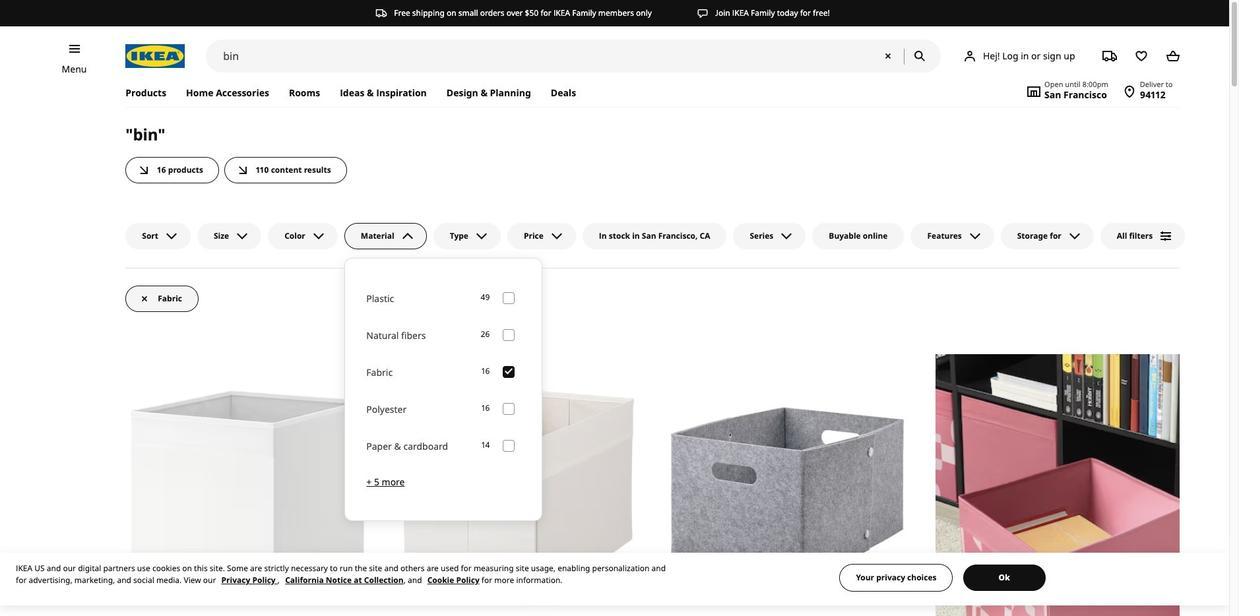 Task type: locate. For each thing, give the bounding box(es) containing it.
0 vertical spatial 16 products element
[[482, 366, 490, 378]]

26 products element
[[481, 329, 490, 341]]

1 16 products element from the top
[[482, 366, 490, 378]]

16 products element up 14 products element
[[482, 403, 490, 415]]

16 products element down 26 products element
[[482, 366, 490, 378]]

16 products element
[[482, 366, 490, 378], [482, 403, 490, 415]]

2 16 products element from the top
[[482, 403, 490, 415]]

49 products element
[[481, 292, 490, 304]]

ikea logotype, go to start page image
[[126, 44, 185, 68]]

1 vertical spatial 16 products element
[[482, 403, 490, 415]]

None search field
[[206, 40, 941, 73]]



Task type: vqa. For each thing, say whether or not it's contained in the screenshot.
2nd the 16 products ELEMENT from the bottom of the page
yes



Task type: describe. For each thing, give the bounding box(es) containing it.
Search by product text field
[[206, 40, 941, 73]]

14 products element
[[482, 440, 490, 452]]



